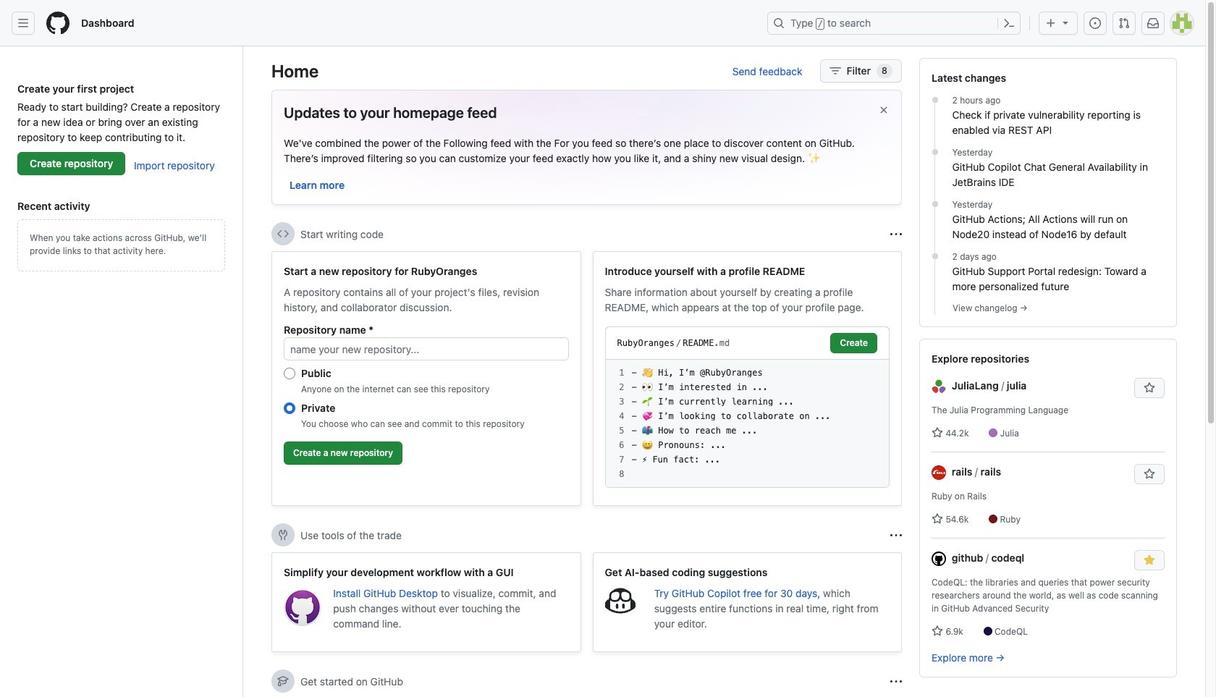 Task type: vqa. For each thing, say whether or not it's contained in the screenshot.
Do you have an intended timescale for your release?
no



Task type: describe. For each thing, give the bounding box(es) containing it.
issue opened image
[[1090, 17, 1101, 29]]

name your new repository... text field
[[284, 337, 569, 361]]

triangle down image
[[1060, 17, 1072, 28]]

mortar board image
[[277, 676, 289, 687]]

code image
[[277, 228, 289, 240]]

explore repositories navigation
[[920, 339, 1177, 678]]

git pull request image
[[1119, 17, 1130, 29]]

3 dot fill image from the top
[[929, 198, 941, 210]]

introduce yourself with a profile readme element
[[593, 251, 902, 506]]

x image
[[878, 104, 890, 116]]

@rails profile image
[[932, 466, 946, 480]]

1 dot fill image from the top
[[929, 94, 941, 106]]

star image for the @rails profile image
[[932, 513, 944, 525]]

3 why am i seeing this? image from the top
[[891, 676, 902, 688]]

star this repository image for @julialang profile image
[[1144, 382, 1156, 394]]

star image
[[932, 626, 944, 637]]

filter image
[[830, 65, 841, 77]]

simplify your development workflow with a gui element
[[272, 553, 581, 652]]

homepage image
[[46, 12, 70, 35]]

notifications image
[[1148, 17, 1159, 29]]

why am i seeing this? image for introduce yourself with a profile readme element
[[891, 228, 902, 240]]



Task type: locate. For each thing, give the bounding box(es) containing it.
star image up @github profile icon
[[932, 513, 944, 525]]

start a new repository element
[[272, 251, 581, 506]]

4 dot fill image from the top
[[929, 251, 941, 262]]

get ai-based coding suggestions element
[[593, 553, 902, 652]]

2 why am i seeing this? image from the top
[[891, 530, 902, 541]]

tools image
[[277, 529, 289, 541]]

explore element
[[920, 58, 1177, 697]]

1 why am i seeing this? image from the top
[[891, 228, 902, 240]]

1 vertical spatial star this repository image
[[1144, 469, 1156, 480]]

2 star image from the top
[[932, 513, 944, 525]]

0 vertical spatial why am i seeing this? image
[[891, 228, 902, 240]]

None radio
[[284, 368, 295, 379], [284, 403, 295, 414], [284, 368, 295, 379], [284, 403, 295, 414]]

@julialang profile image
[[932, 380, 946, 394]]

2 star this repository image from the top
[[1144, 469, 1156, 480]]

unstar this repository image
[[1144, 555, 1156, 566]]

star this repository image
[[1144, 382, 1156, 394], [1144, 469, 1156, 480]]

0 vertical spatial star this repository image
[[1144, 382, 1156, 394]]

why am i seeing this? image for get ai-based coding suggestions element
[[891, 530, 902, 541]]

@github profile image
[[932, 552, 946, 566]]

github desktop image
[[284, 589, 322, 627]]

1 star image from the top
[[932, 427, 944, 439]]

star image for @julialang profile image
[[932, 427, 944, 439]]

why am i seeing this? image
[[891, 228, 902, 240], [891, 530, 902, 541], [891, 676, 902, 688]]

2 dot fill image from the top
[[929, 146, 941, 158]]

None submit
[[831, 333, 878, 353]]

1 star this repository image from the top
[[1144, 382, 1156, 394]]

star this repository image for the @rails profile image
[[1144, 469, 1156, 480]]

dot fill image
[[929, 94, 941, 106], [929, 146, 941, 158], [929, 198, 941, 210], [929, 251, 941, 262]]

none submit inside introduce yourself with a profile readme element
[[831, 333, 878, 353]]

star image up the @rails profile image
[[932, 427, 944, 439]]

1 vertical spatial star image
[[932, 513, 944, 525]]

plus image
[[1046, 17, 1057, 29]]

1 vertical spatial why am i seeing this? image
[[891, 530, 902, 541]]

0 vertical spatial star image
[[932, 427, 944, 439]]

command palette image
[[1004, 17, 1015, 29]]

star image
[[932, 427, 944, 439], [932, 513, 944, 525]]

2 vertical spatial why am i seeing this? image
[[891, 676, 902, 688]]



